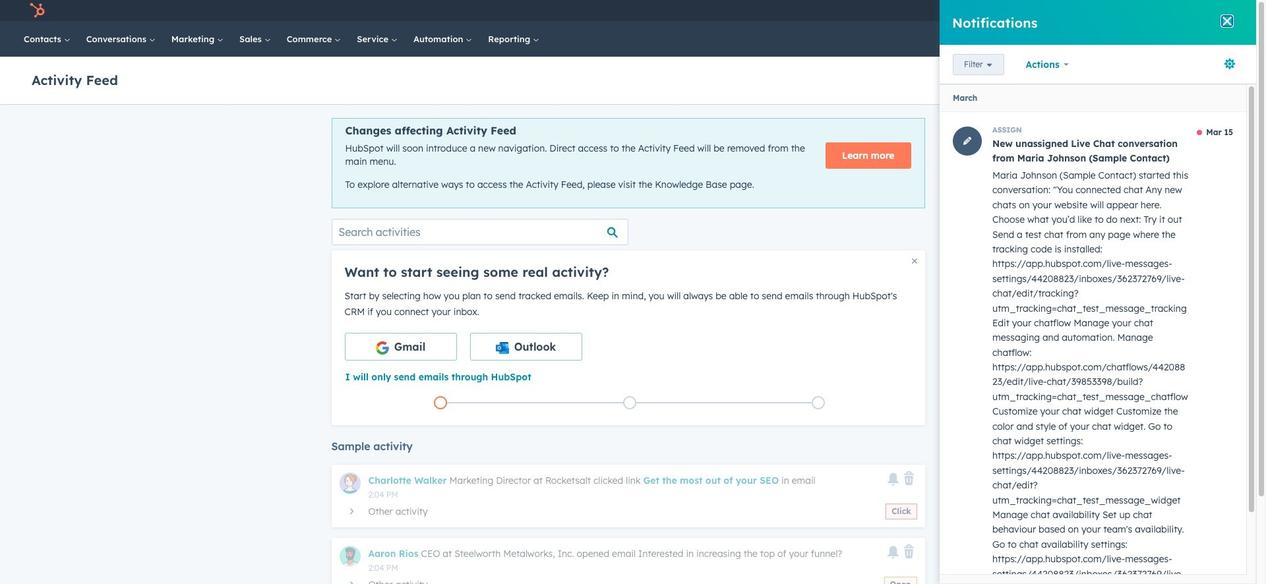 Task type: vqa. For each thing, say whether or not it's contained in the screenshot.
1st Link opens in a new window icon
no



Task type: describe. For each thing, give the bounding box(es) containing it.
onboarding.steps.finalstep.title image
[[816, 400, 822, 407]]

close image
[[912, 259, 918, 264]]

onboarding.steps.sendtrackedemailingmail.title image
[[627, 400, 633, 407]]

Search HubSpot search field
[[1062, 28, 1211, 50]]

marketplaces image
[[1063, 6, 1075, 18]]



Task type: locate. For each thing, give the bounding box(es) containing it.
menu
[[967, 0, 1241, 21]]

jacob simon image
[[1163, 5, 1174, 16]]

Search activities search field
[[332, 219, 629, 245]]

None checkbox
[[345, 333, 457, 361], [470, 333, 582, 361], [345, 333, 457, 361], [470, 333, 582, 361]]

list
[[346, 394, 914, 412]]



